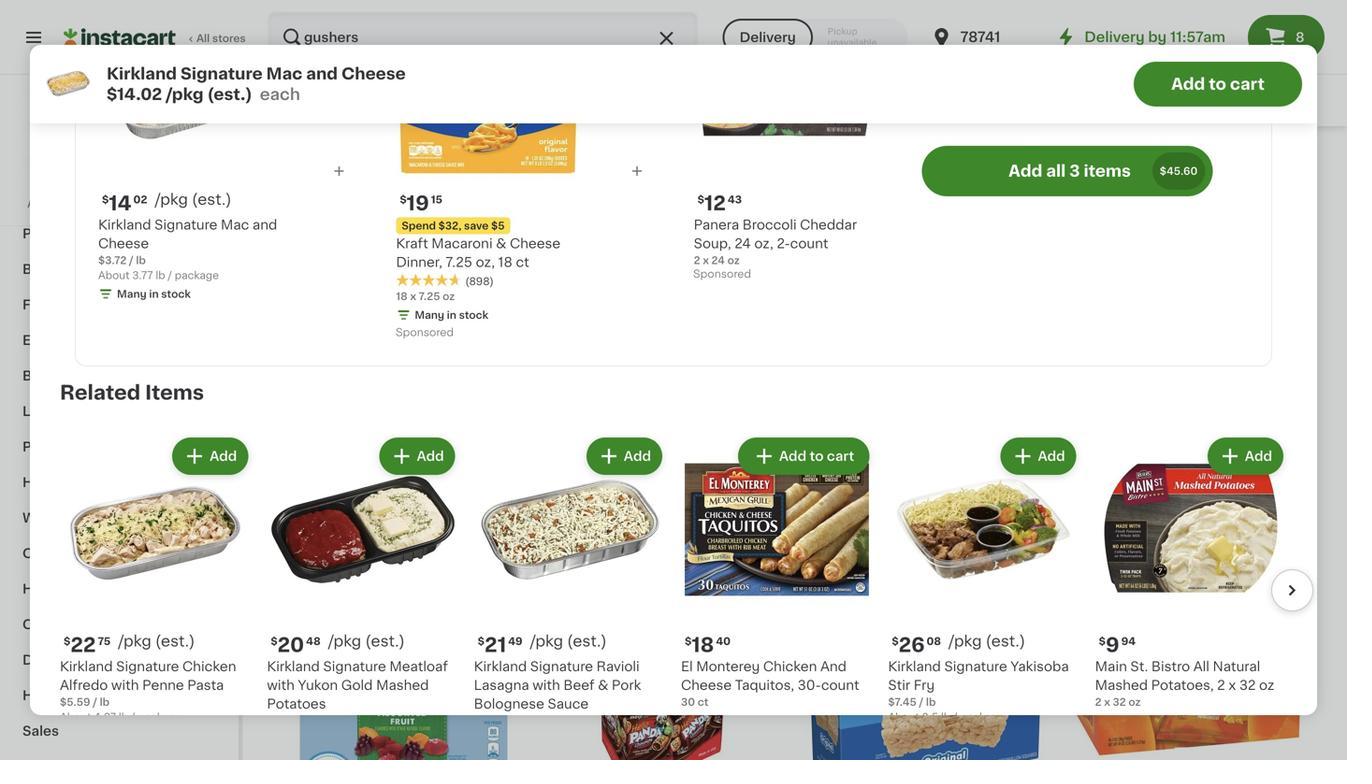 Task type: locate. For each thing, give the bounding box(es) containing it.
count down cheddar
[[790, 237, 828, 250]]

signature inside kirkland signature meatloaf with yukon gold mashed potatoes $4.96 / lb
[[323, 661, 386, 674]]

1 horizontal spatial 2
[[1095, 698, 1102, 708]]

2 vertical spatial goods
[[66, 689, 111, 703]]

2 horizontal spatial with
[[532, 679, 560, 692]]

and down $14.02 per package (estimated) element
[[252, 218, 277, 231]]

2 horizontal spatial about
[[888, 713, 919, 723]]

goods up health & personal care
[[65, 441, 110, 454]]

& inside kraft macaroni & cheese dinner, 7.25 oz, 18 ct
[[496, 237, 506, 250]]

48 right 20
[[306, 637, 321, 647]]

package right 3.5
[[960, 713, 1004, 723]]

& up 22
[[86, 618, 97, 631]]

1 horizontal spatial variety
[[542, 453, 587, 466]]

/pkg up gold on the left of page
[[328, 634, 361, 649]]

chicken up 30-
[[763, 661, 817, 674]]

2 variety from the left
[[542, 453, 587, 466]]

$5
[[491, 221, 505, 231]]

baby link
[[11, 252, 227, 287]]

0 horizontal spatial 24
[[711, 255, 725, 266]]

mac up each on the left top
[[266, 66, 302, 82]]

100% satisfaction guarantee button
[[29, 174, 209, 193]]

1 horizontal spatial 32
[[1239, 679, 1256, 692]]

$ inside $ 12 43
[[698, 194, 704, 205]]

signature inside kirkland signature mac and cheese $14.02 /pkg (est.) each
[[181, 66, 263, 82]]

broccoli
[[742, 218, 797, 231]]

$5.59
[[60, 698, 90, 708]]

0 horizontal spatial 48
[[306, 637, 321, 647]]

1 vertical spatial costco
[[51, 199, 90, 209]]

& for dairy
[[52, 654, 63, 667]]

deli & dairy link
[[11, 643, 227, 678]]

add all 3 items
[[1009, 163, 1131, 179]]

$
[[102, 194, 109, 205], [400, 194, 407, 205], [698, 194, 704, 205], [64, 637, 70, 647], [685, 637, 692, 647], [271, 637, 278, 647], [478, 637, 485, 647], [892, 637, 899, 647], [1099, 637, 1106, 647]]

lb inside kirkland signature meatloaf with yukon gold mashed potatoes $4.96 / lb
[[308, 716, 317, 727]]

cheese inside el monterey chicken and cheese taquitos, 30-count 30 ct
[[681, 679, 732, 692]]

& right deli
[[52, 654, 63, 667]]

canned
[[1238, 94, 1289, 107]]

& up 100%
[[60, 156, 71, 169]]

1 horizontal spatial mac
[[266, 66, 302, 82]]

18 left 40
[[692, 636, 714, 655]]

kirkland inside kirkland signature mac and cheese $14.02 /pkg (est.) each
[[107, 66, 177, 82]]

kirkland for kirkland signature chicken alfredo with penne pasta $5.59 / lb about 4.07 lb / package
[[60, 661, 113, 674]]

spend $32, save $5
[[402, 221, 505, 231]]

about inside the kirkland signature yakisoba stir fry $7.45 / lb about 3.5 lb / package
[[888, 713, 919, 723]]

1 pack, from the left
[[330, 453, 365, 466]]

$ up panera at the top right
[[698, 194, 704, 205]]

$6.21
[[474, 716, 502, 727]]

42 for fruit gushers fruit flavored snacks, variety pack, 42 x 0.8 oz 42 x 0.8 oz
[[630, 453, 646, 466]]

1 vertical spatial and
[[1095, 94, 1121, 107]]

kirkland inside the kirkland signature yakisoba stir fry $7.45 / lb about 3.5 lb / package
[[888, 661, 941, 674]]

& down $5
[[496, 237, 506, 250]]

$ down satisfaction
[[102, 194, 109, 205]]

panera broccoli cheddar soup, 24 oz, 2-count 2 x 24 oz
[[694, 218, 857, 266]]

$26.08 per package (estimated) element
[[888, 633, 1080, 658]]

chicken up pasta
[[182, 661, 236, 674]]

laundry
[[100, 618, 156, 631]]

pack, for fruit gushers fruit flavored snacks, variety pack, 42 x 0.8 oz
[[330, 453, 365, 466]]

pets link
[[11, 216, 227, 252]]

0 horizontal spatial pack,
[[330, 453, 365, 466]]

lb inside kirkland signature ravioli lasagna with beef & pork bolognese sauce $6.21 / lb
[[511, 716, 521, 727]]

signature for $14.02
[[181, 66, 263, 82]]

delivery inside delivery by 11:57am link
[[1084, 30, 1145, 44]]

$ for 22
[[64, 637, 70, 647]]

1 horizontal spatial save
[[464, 221, 489, 231]]

signature inside kirkland signature mac and cheese $3.72 / lb about 3.77 lb / package
[[154, 218, 217, 231]]

about down $3.72
[[98, 270, 130, 280]]

sponsored badge image
[[694, 269, 750, 280], [396, 328, 453, 338], [281, 508, 337, 519]]

1 horizontal spatial add to cart button
[[1134, 62, 1302, 107]]

$ inside $ 26 08 /pkg (est.)
[[892, 637, 899, 647]]

& right health
[[71, 476, 81, 489]]

8 button
[[1248, 15, 1325, 60]]

/pkg right $14.02
[[166, 87, 203, 102]]

1 vertical spatial all
[[1193, 661, 1209, 674]]

other goods link
[[11, 536, 227, 572]]

1 horizontal spatial gushers
[[575, 435, 630, 448]]

goods for paper goods
[[65, 441, 110, 454]]

$ left 08
[[892, 637, 899, 647]]

2 snacks, from the left
[[726, 435, 777, 448]]

78741
[[960, 30, 1000, 44]]

wine
[[22, 512, 56, 525]]

costco up view pricing policy link
[[95, 139, 144, 152]]

mac down $14.02 per package (estimated) element
[[221, 218, 249, 231]]

0 horizontal spatial costco
[[51, 199, 90, 209]]

/ up 3.77
[[129, 255, 133, 266]]

kirkland inside kirkland signature chicken alfredo with penne pasta $5.59 / lb about 4.07 lb / package
[[60, 661, 113, 674]]

delivery inside delivery button
[[740, 31, 796, 44]]

variety inside fruit gushers fruit flavored snacks, variety pack, 42 x 0.8 oz
[[281, 453, 326, 466]]

with inside kirkland signature chicken alfredo with penne pasta $5.59 / lb about 4.07 lb / package
[[111, 679, 139, 692]]

main
[[1095, 661, 1127, 674]]

x inside fruit gushers fruit flavored snacks, variety pack, 42 x 0.8 oz
[[389, 453, 396, 466]]

snacks, for fruit gushers fruit flavored snacks, variety pack, 42 x 0.8 oz 42 x 0.8 oz
[[726, 435, 777, 448]]

(est.) inside $ 26 08 /pkg (est.)
[[986, 634, 1025, 649]]

0 vertical spatial and
[[306, 66, 338, 82]]

cleaning
[[22, 618, 83, 631]]

flavored inside fruit gushers fruit flavored snacks, variety pack, 42 x 0.8 oz 42 x 0.8 oz
[[666, 435, 723, 448]]

el monterey chicken and cheese taquitos, 30-count 30 ct
[[681, 661, 859, 708]]

add to cart inside product group
[[779, 450, 854, 463]]

/pkg for 14
[[155, 192, 188, 207]]

5 fruit from the left
[[891, 435, 921, 448]]

1 vertical spatial ct
[[698, 698, 708, 708]]

$ 18 40
[[685, 636, 731, 655]]

count down and
[[821, 679, 859, 692]]

floral link
[[11, 287, 227, 323]]

all
[[196, 33, 210, 43], [1193, 661, 1209, 674]]

home goods link
[[11, 678, 227, 714]]

/pkg for 26
[[949, 634, 982, 649]]

kirkland up lasagna
[[474, 661, 527, 674]]

delivery for delivery by 11:57am
[[1084, 30, 1145, 44]]

2 mashed from the left
[[1095, 679, 1148, 692]]

1 horizontal spatial and
[[306, 66, 338, 82]]

add costco membership to save link
[[27, 196, 211, 211]]

/ down bolognese
[[504, 716, 509, 727]]

macaroni
[[432, 237, 493, 250]]

.75
[[803, 453, 821, 466]]

/pkg right the 49 at the left bottom of the page
[[530, 634, 563, 649]]

0.75
[[828, 471, 850, 482]]

oz, down broccoli
[[754, 237, 773, 250]]

/pkg down guarantee
[[155, 192, 188, 207]]

(est.) down guarantee
[[192, 192, 232, 207]]

oz, up (898)
[[476, 256, 495, 269]]

paper goods
[[22, 441, 110, 454]]

kirkland inside kirkland signature ravioli lasagna with beef & pork bolognese sauce $6.21 / lb
[[474, 661, 527, 674]]

7.25 down dinner,
[[419, 291, 440, 302]]

recommended searches element
[[258, 75, 1347, 126]]

cheese inside kirkland signature mac and cheese $3.72 / lb about 3.77 lb / package
[[98, 237, 149, 250]]

variety
[[281, 453, 326, 466], [542, 453, 587, 466]]

product group
[[396, 0, 580, 343], [694, 0, 878, 285], [281, 131, 527, 523], [542, 131, 788, 507], [803, 131, 1049, 507], [1064, 131, 1310, 468], [60, 434, 252, 748], [267, 434, 459, 761], [474, 434, 666, 761], [681, 434, 873, 733], [888, 434, 1080, 725], [1095, 434, 1287, 733], [281, 553, 527, 761], [542, 553, 788, 761], [803, 553, 1049, 761], [1064, 553, 1310, 761]]

1 vertical spatial cart
[[827, 450, 854, 463]]

0 horizontal spatial 32
[[1113, 698, 1126, 708]]

0 vertical spatial cart
[[1230, 76, 1265, 92]]

count inside panera broccoli cheddar soup, 24 oz, 2-count 2 x 24 oz
[[790, 237, 828, 250]]

1 horizontal spatial costco
[[95, 139, 144, 152]]

kirkland up fry
[[888, 661, 941, 674]]

$ inside $ 21 49 /pkg (est.)
[[478, 637, 485, 647]]

/ down fry
[[919, 698, 923, 708]]

2 horizontal spatial 0.8
[[660, 453, 682, 466]]

to down "11:57am"
[[1209, 76, 1226, 92]]

0 horizontal spatial add to cart button
[[740, 440, 867, 473]]

all left stores at left top
[[196, 33, 210, 43]]

2 vertical spatial and
[[252, 218, 277, 231]]

x
[[703, 255, 709, 266], [410, 291, 416, 302], [1031, 435, 1038, 448], [389, 453, 396, 466], [650, 453, 657, 466], [558, 471, 564, 482], [819, 471, 826, 482], [1229, 679, 1236, 692], [1104, 698, 1110, 708]]

$32,
[[438, 221, 462, 231]]

1 horizontal spatial with
[[267, 679, 295, 692]]

pack, inside fruit gushers fruit flavored snacks, variety pack, 42 x 0.8 oz 42 x 0.8 oz
[[591, 453, 626, 466]]

0 horizontal spatial 0.8
[[399, 453, 421, 466]]

and up the milk
[[306, 66, 338, 82]]

ct inside kraft macaroni & cheese dinner, 7.25 oz, 18 ct
[[516, 256, 529, 269]]

fruit for fruit gushers fruit flavored snacks, variety pack, 42 x 0.8 oz
[[372, 435, 402, 448]]

24
[[735, 237, 751, 250], [711, 255, 725, 266]]

/pkg inside $ 21 49 /pkg (est.)
[[530, 634, 563, 649]]

1 horizontal spatial 24
[[735, 237, 751, 250]]

$7.45
[[888, 698, 917, 708]]

mashed
[[376, 679, 429, 692], [1095, 679, 1148, 692]]

signature down all stores
[[181, 66, 263, 82]]

$ for 18
[[685, 637, 692, 647]]

0 horizontal spatial sponsored badge image
[[281, 508, 337, 519]]

baking and cooking link
[[1018, 82, 1188, 119]]

variety inside fruit gushers fruit flavored snacks, variety pack, 42 x 0.8 oz 42 x 0.8 oz
[[542, 453, 587, 466]]

add to cart up the canned at the right of the page
[[1171, 76, 1265, 92]]

1 vertical spatial mac
[[221, 218, 249, 231]]

chicken
[[182, 661, 236, 674], [763, 661, 817, 674]]

$ left the 49 at the left bottom of the page
[[478, 637, 485, 647]]

snacks,
[[465, 435, 516, 448], [726, 435, 777, 448]]

0 vertical spatial 7.25
[[446, 256, 472, 269]]

43
[[728, 194, 742, 205]]

/pkg down laundry
[[118, 634, 151, 649]]

2 down 'soup,'
[[694, 255, 700, 266]]

household
[[22, 85, 96, 98]]

package inside kirkland signature mac and cheese $3.72 / lb about 3.77 lb / package
[[175, 270, 219, 280]]

count for 2-
[[790, 237, 828, 250]]

2 horizontal spatial 2
[[1217, 679, 1225, 692]]

0 vertical spatial ct
[[516, 256, 529, 269]]

kirkland down membership
[[98, 218, 151, 231]]

0 vertical spatial add to cart
[[1171, 76, 1265, 92]]

0 vertical spatial costco
[[95, 139, 144, 152]]

$ inside $ 20 48 /pkg (est.)
[[271, 637, 278, 647]]

mac for (est.)
[[266, 66, 302, 82]]

0 horizontal spatial mashed
[[376, 679, 429, 692]]

& left pork
[[598, 679, 608, 692]]

cart up the canned at the right of the page
[[1230, 76, 1265, 92]]

signature down $26.08 per package (estimated) element on the bottom right
[[944, 661, 1007, 674]]

with inside kirkland signature ravioli lasagna with beef & pork bolognese sauce $6.21 / lb
[[532, 679, 560, 692]]

signature for penne
[[116, 661, 179, 674]]

pack, inside fruit gushers fruit flavored snacks, variety pack, 42 x 0.8 oz
[[330, 453, 365, 466]]

(est.) up ravioli
[[567, 634, 607, 649]]

/ down the potatoes
[[301, 716, 305, 727]]

(est.) for 26
[[986, 634, 1025, 649]]

1 horizontal spatial ct
[[698, 698, 708, 708]]

product group containing 21
[[474, 434, 666, 761]]

1 horizontal spatial pack,
[[591, 453, 626, 466]]

2 fruit from the left
[[372, 435, 402, 448]]

with for lasagna
[[532, 679, 560, 692]]

1 horizontal spatial chicken
[[763, 661, 817, 674]]

mashed inside kirkland signature meatloaf with yukon gold mashed potatoes $4.96 / lb
[[376, 679, 429, 692]]

signature inside kirkland signature ravioli lasagna with beef & pork bolognese sauce $6.21 / lb
[[530, 661, 593, 674]]

and inside kirkland signature mac and cheese $14.02 /pkg (est.) each
[[306, 66, 338, 82]]

(est.) inside kirkland signature mac and cheese $14.02 /pkg (est.) each
[[207, 87, 252, 102]]

mashed down meatloaf
[[376, 679, 429, 692]]

2 horizontal spatial 48
[[1010, 435, 1027, 448]]

2 horizontal spatial 42
[[630, 453, 646, 466]]

1 vertical spatial sponsored badge image
[[396, 328, 453, 338]]

$ inside $ 18 40
[[685, 637, 692, 647]]

service type group
[[723, 19, 908, 56]]

many in stock
[[117, 289, 191, 299], [415, 310, 488, 320], [1082, 451, 1156, 462], [299, 490, 373, 500], [560, 490, 634, 500], [821, 490, 895, 500], [700, 716, 774, 727], [1114, 716, 1188, 727]]

kirkland inside kirkland signature meatloaf with yukon gold mashed potatoes $4.96 / lb
[[267, 661, 320, 674]]

1 horizontal spatial all
[[1193, 661, 1209, 674]]

/pkg right 08
[[949, 634, 982, 649]]

cart inside item carousel region
[[827, 450, 854, 463]]

0 horizontal spatial all
[[196, 33, 210, 43]]

1 horizontal spatial delivery
[[1084, 30, 1145, 44]]

$14.02 per package (estimated) element
[[98, 191, 283, 215]]

1 horizontal spatial 18
[[498, 256, 513, 269]]

0 vertical spatial oz,
[[754, 237, 773, 250]]

lb up 3.77
[[136, 255, 146, 266]]

0 horizontal spatial cart
[[827, 450, 854, 463]]

4.07
[[94, 713, 116, 723]]

3
[[1069, 163, 1080, 179]]

gushers
[[314, 435, 369, 448], [575, 435, 630, 448]]

goods
[[1292, 94, 1334, 107]]

oz, inside panera broccoli cheddar soup, 24 oz, 2-count 2 x 24 oz
[[754, 237, 773, 250]]

42 inside fruit gushers fruit flavored snacks, variety pack, 42 x 0.8 oz
[[369, 453, 385, 466]]

oz, inside kraft macaroni & cheese dinner, 7.25 oz, 18 ct
[[476, 256, 495, 269]]

0 vertical spatial add to cart button
[[1134, 62, 1302, 107]]

all up "potatoes,"
[[1193, 661, 1209, 674]]

package inside the kirkland signature yakisoba stir fry $7.45 / lb about 3.5 lb / package
[[960, 713, 1004, 723]]

0 horizontal spatial variety
[[281, 453, 326, 466]]

baby
[[22, 263, 57, 276]]

kirkland down 20
[[267, 661, 320, 674]]

(est.) inside $ 14 02 /pkg (est.)
[[192, 192, 232, 207]]

flavored inside fruit gushers fruit flavored snacks, variety pack, 42 x 0.8 oz
[[405, 435, 462, 448]]

$ for 9
[[1099, 637, 1106, 647]]

signature down $14.02 per package (estimated) element
[[154, 218, 217, 231]]

package down penne
[[138, 713, 182, 723]]

0 horizontal spatial 42
[[369, 453, 385, 466]]

about
[[98, 270, 130, 280], [60, 713, 91, 723], [888, 713, 919, 723]]

kirkland for kirkland signature meatloaf with yukon gold mashed potatoes $4.96 / lb
[[267, 661, 320, 674]]

baking and cooking
[[1046, 94, 1178, 107]]

costco down 100%
[[51, 199, 90, 209]]

1 vertical spatial goods
[[65, 547, 110, 560]]

mashed down main at the right
[[1095, 679, 1148, 692]]

0 vertical spatial to
[[1209, 76, 1226, 92]]

0 horizontal spatial flavored
[[405, 435, 462, 448]]

48 down .75
[[803, 471, 817, 482]]

add inside the add costco membership to save link
[[27, 199, 49, 209]]

variety for fruit gushers fruit flavored snacks, variety pack, 42 x 0.8 oz 42 x 0.8 oz
[[542, 453, 587, 466]]

product group containing 19
[[396, 0, 580, 343]]

1 gushers from the left
[[314, 435, 369, 448]]

/ inside kirkland signature ravioli lasagna with beef & pork bolognese sauce $6.21 / lb
[[504, 716, 509, 727]]

22
[[70, 636, 96, 655]]

3 with from the left
[[532, 679, 560, 692]]

1 horizontal spatial 48
[[803, 471, 817, 482]]

0.8 inside fruit gushers fruit flavored snacks, variety pack, 42 x 0.8 oz
[[399, 453, 421, 466]]

1 mashed from the left
[[376, 679, 429, 692]]

gushers inside fruit gushers fruit flavored snacks, variety pack, 42 x 0.8 oz 42 x 0.8 oz
[[575, 435, 630, 448]]

gushers for fruit gushers fruit flavored snacks, variety pack, 42 x 0.8 oz 42 x 0.8 oz
[[575, 435, 630, 448]]

& for cider
[[57, 370, 68, 383]]

1 vertical spatial 48
[[803, 471, 817, 482]]

$ inside $ 22 75 /pkg (est.)
[[64, 637, 70, 647]]

/ right 3.77
[[168, 270, 172, 280]]

(est.) inside $ 22 75 /pkg (est.)
[[155, 634, 195, 649]]

lb right 4.07
[[119, 713, 128, 723]]

$ up el at the bottom
[[685, 637, 692, 647]]

other
[[22, 547, 62, 560]]

$ left 94
[[1099, 637, 1106, 647]]

save left $5
[[464, 221, 489, 231]]

2 vertical spatial 18
[[692, 636, 714, 655]]

items
[[1084, 163, 1131, 179]]

oz
[[727, 255, 740, 266], [443, 291, 455, 302], [424, 453, 440, 466], [685, 453, 701, 466], [825, 453, 840, 466], [586, 471, 599, 482], [853, 471, 865, 482], [1259, 679, 1274, 692], [1129, 698, 1141, 708]]

0.8 for fruit gushers fruit flavored snacks, variety pack, 42 x 0.8 oz 42 x 0.8 oz
[[660, 453, 682, 466]]

48 right "foot,"
[[1010, 435, 1027, 448]]

24 down 'soup,'
[[711, 255, 725, 266]]

$ up the potatoes
[[271, 637, 278, 647]]

goods up beverages
[[65, 547, 110, 560]]

0 horizontal spatial 2
[[694, 255, 700, 266]]

/pkg inside $ 20 48 /pkg (est.)
[[328, 634, 361, 649]]

fry
[[914, 679, 935, 692]]

18 down dinner,
[[396, 291, 408, 302]]

2
[[694, 255, 700, 266], [1217, 679, 1225, 692], [1095, 698, 1102, 708]]

add to cart button inside product group
[[740, 440, 867, 473]]

$ inside $ 14 02 /pkg (est.)
[[102, 194, 109, 205]]

$ inside $ 19 15
[[400, 194, 407, 205]]

9
[[1106, 636, 1119, 655]]

2 gushers from the left
[[575, 435, 630, 448]]

all stores
[[196, 33, 246, 43]]

2 flavored from the left
[[666, 435, 723, 448]]

32 down main at the right
[[1113, 698, 1126, 708]]

0 horizontal spatial snacks,
[[465, 435, 516, 448]]

el
[[681, 661, 693, 674]]

package for stir
[[960, 713, 1004, 723]]

0 vertical spatial 2
[[694, 255, 700, 266]]

$ 22 75 /pkg (est.)
[[64, 634, 195, 655]]

signature for $7.45
[[944, 661, 1007, 674]]

gold
[[341, 679, 373, 692]]

0 horizontal spatial add to cart
[[779, 450, 854, 463]]

gushers inside fruit gushers fruit flavored snacks, variety pack, 42 x 0.8 oz
[[314, 435, 369, 448]]

ct
[[516, 256, 529, 269], [698, 698, 708, 708]]

1 horizontal spatial mashed
[[1095, 679, 1148, 692]]

and inside kirkland signature mac and cheese $3.72 / lb about 3.77 lb / package
[[252, 218, 277, 231]]

2 chicken from the left
[[763, 661, 817, 674]]

potatoes,
[[1151, 679, 1214, 692]]

signature down $22.75 per package (estimated) element in the bottom of the page
[[116, 661, 179, 674]]

about down $5.59
[[60, 713, 91, 723]]

cart
[[1230, 76, 1265, 92], [827, 450, 854, 463]]

lasagna
[[474, 679, 529, 692]]

fruit inside general mills fruit by the foot, 48 x .75 oz 48 x 0.75 oz
[[891, 435, 921, 448]]

kraft macaroni & cheese dinner, 7.25 oz, 18 ct
[[396, 237, 561, 269]]

/pkg inside kirkland signature mac and cheese $14.02 /pkg (est.) each
[[166, 87, 203, 102]]

1 horizontal spatial about
[[98, 270, 130, 280]]

2 with from the left
[[267, 679, 295, 692]]

$ up spend on the left
[[400, 194, 407, 205]]

goods for home goods
[[66, 689, 111, 703]]

mac inside kirkland signature mac and cheese $3.72 / lb about 3.77 lb / package
[[221, 218, 249, 231]]

personal
[[85, 476, 144, 489]]

1 flavored from the left
[[405, 435, 462, 448]]

snacks & candy
[[22, 192, 133, 205]]

4 fruit from the left
[[633, 435, 663, 448]]

health & personal care
[[22, 476, 179, 489]]

signature inside kirkland signature chicken alfredo with penne pasta $5.59 / lb about 4.07 lb / package
[[116, 661, 179, 674]]

cheese for el monterey chicken and cheese taquitos, 30-count 30 ct
[[681, 679, 732, 692]]

$21.49 per package (estimated) element
[[474, 633, 666, 658]]

cheese for kirkland signature mac and cheese $3.72 / lb about 3.77 lb / package
[[98, 237, 149, 250]]

signature up gold on the left of page
[[323, 661, 386, 674]]

0 horizontal spatial chicken
[[182, 661, 236, 674]]

item carousel region
[[60, 426, 1313, 761]]

about down $7.45 on the bottom right
[[888, 713, 919, 723]]

1 vertical spatial oz,
[[476, 256, 495, 269]]

0 horizontal spatial gushers
[[314, 435, 369, 448]]

7.25 down macaroni
[[446, 256, 472, 269]]

0 horizontal spatial 7.25
[[419, 291, 440, 302]]

& for candy
[[75, 192, 85, 205]]

2 horizontal spatial sponsored badge image
[[694, 269, 750, 280]]

1 vertical spatial 32
[[1113, 698, 1126, 708]]

signature down the $21.49 per package (estimated) "element"
[[530, 661, 593, 674]]

cart down the general
[[827, 450, 854, 463]]

policy
[[131, 161, 164, 172]]

0 horizontal spatial and
[[252, 218, 277, 231]]

$ 9 94
[[1099, 636, 1136, 655]]

chicken inside kirkland signature chicken alfredo with penne pasta $5.59 / lb about 4.07 lb / package
[[182, 661, 236, 674]]

2 down main at the right
[[1095, 698, 1102, 708]]

about inside kirkland signature mac and cheese $3.72 / lb about 3.77 lb / package
[[98, 270, 130, 280]]

$ inside $ 9 94
[[1099, 637, 1106, 647]]

★★★★★
[[396, 274, 461, 287], [396, 274, 461, 287], [1064, 430, 1129, 443], [1064, 430, 1129, 443]]

cheese inside kirkland signature mac and cheese $14.02 /pkg (est.) each
[[341, 66, 406, 82]]

/pkg inside $ 22 75 /pkg (est.)
[[118, 634, 151, 649]]

(est.) inside $ 21 49 /pkg (est.)
[[567, 634, 607, 649]]

& inside kirkland signature ravioli lasagna with beef & pork bolognese sauce $6.21 / lb
[[598, 679, 608, 692]]

2 horizontal spatial 18
[[692, 636, 714, 655]]

1 with from the left
[[111, 679, 139, 692]]

to down the general
[[810, 450, 824, 463]]

1 horizontal spatial oz,
[[754, 237, 773, 250]]

kirkland inside kirkland signature mac and cheese $3.72 / lb about 3.77 lb / package
[[98, 218, 151, 231]]

None search field
[[268, 11, 698, 64]]

package right 3.77
[[175, 270, 219, 280]]

related
[[60, 383, 140, 403]]

lb down the potatoes
[[308, 716, 317, 727]]

1 horizontal spatial to
[[810, 450, 824, 463]]

with up the potatoes
[[267, 679, 295, 692]]

2 down natural
[[1217, 679, 1225, 692]]

pricing
[[91, 161, 129, 172]]

1 vertical spatial to
[[162, 199, 173, 209]]

49
[[508, 637, 523, 647]]

1 horizontal spatial sponsored badge image
[[396, 328, 453, 338]]

1 vertical spatial add to cart button
[[740, 440, 867, 473]]

0 vertical spatial goods
[[65, 441, 110, 454]]

items
[[145, 383, 204, 403]]

2 vertical spatial 48
[[306, 637, 321, 647]]

0 horizontal spatial about
[[60, 713, 91, 723]]

save down guarantee
[[176, 199, 200, 209]]

11:57am
[[1170, 30, 1225, 44]]

/pkg inside $ 14 02 /pkg (est.)
[[155, 192, 188, 207]]

$ for 19
[[400, 194, 407, 205]]

0 horizontal spatial delivery
[[740, 31, 796, 44]]

snacks, inside fruit gushers fruit flavored snacks, variety pack, 42 x 0.8 oz 42 x 0.8 oz
[[726, 435, 777, 448]]

bakery
[[22, 121, 70, 134]]

(est.) inside $ 20 48 /pkg (est.)
[[365, 634, 405, 649]]

mac inside kirkland signature mac and cheese $14.02 /pkg (est.) each
[[266, 66, 302, 82]]

chicken inside el monterey chicken and cheese taquitos, 30-count 30 ct
[[763, 661, 817, 674]]

signature inside the kirkland signature yakisoba stir fry $7.45 / lb about 3.5 lb / package
[[944, 661, 1007, 674]]

cheese for kirkland signature mac and cheese $14.02 /pkg (est.) each
[[341, 66, 406, 82]]

kirkland up "alfredo"
[[60, 661, 113, 674]]

$ up deli & dairy
[[64, 637, 70, 647]]

lb up 4.07
[[100, 698, 110, 708]]

32 down natural
[[1239, 679, 1256, 692]]

1 vertical spatial add to cart
[[779, 450, 854, 463]]

1 snacks, from the left
[[465, 435, 516, 448]]

1 vertical spatial count
[[821, 679, 859, 692]]

count inside el monterey chicken and cheese taquitos, 30-count 30 ct
[[821, 679, 859, 692]]

(est.) up meatloaf
[[365, 634, 405, 649]]

0 horizontal spatial with
[[111, 679, 139, 692]]

add to cart down the general
[[779, 450, 854, 463]]

product group containing fruit gushers fruit flavored snacks, variety pack, 42 x 0.8 oz
[[542, 131, 788, 507]]

delivery by 11:57am link
[[1055, 26, 1225, 49]]

liquor
[[22, 405, 66, 418]]

24 right 'soup,'
[[735, 237, 751, 250]]

lb down bolognese
[[511, 716, 521, 727]]

and inside recommended searches element
[[1095, 94, 1121, 107]]

/pkg
[[166, 87, 203, 102], [155, 192, 188, 207], [118, 634, 151, 649], [328, 634, 361, 649], [530, 634, 563, 649], [949, 634, 982, 649]]

2 horizontal spatial and
[[1095, 94, 1121, 107]]

2-
[[777, 237, 790, 250]]

snacks, inside fruit gushers fruit flavored snacks, variety pack, 42 x 0.8 oz
[[465, 435, 516, 448]]

kirkland for kirkland signature yakisoba stir fry $7.45 / lb about 3.5 lb / package
[[888, 661, 941, 674]]

count
[[790, 237, 828, 250], [821, 679, 859, 692]]

product group containing 18
[[681, 434, 873, 733]]

0 horizontal spatial oz,
[[476, 256, 495, 269]]

/pkg inside $ 26 08 /pkg (est.)
[[949, 634, 982, 649]]

1 chicken from the left
[[182, 661, 236, 674]]

1 vertical spatial save
[[464, 221, 489, 231]]

(est.) up yakisoba on the bottom of the page
[[986, 634, 1025, 649]]

1 variety from the left
[[281, 453, 326, 466]]

94
[[1121, 637, 1136, 647]]

snacks
[[22, 192, 71, 205]]

2 vertical spatial to
[[810, 450, 824, 463]]

instacart logo image
[[64, 26, 176, 49]]

2 pack, from the left
[[591, 453, 626, 466]]

0 vertical spatial sponsored badge image
[[694, 269, 750, 280]]

delivery up recommended searches element
[[740, 31, 796, 44]]

3.5
[[922, 713, 938, 723]]



Task type: vqa. For each thing, say whether or not it's contained in the screenshot.
the 29
no



Task type: describe. For each thing, give the bounding box(es) containing it.
taquitos,
[[735, 679, 794, 692]]

2 vertical spatial sponsored badge image
[[281, 508, 337, 519]]

ct inside el monterey chicken and cheese taquitos, 30-count 30 ct
[[698, 698, 708, 708]]

2 inside panera broccoli cheddar soup, 24 oz, 2-count 2 x 24 oz
[[694, 255, 700, 266]]

fruit gushers fruit flavored snacks, variety pack, 42 x 0.8 oz 42 x 0.8 oz
[[542, 435, 777, 482]]

1 vertical spatial 24
[[711, 255, 725, 266]]

lb right 3.77
[[156, 270, 165, 280]]

with for alfredo
[[111, 679, 139, 692]]

sponsored badge image for 12
[[694, 269, 750, 280]]

19
[[407, 193, 429, 213]]

1 horizontal spatial add to cart
[[1171, 76, 1265, 92]]

hard beverages link
[[11, 572, 227, 607]]

$20.48 per package (estimated) element
[[267, 633, 459, 658]]

for
[[363, 80, 393, 100]]

/ up 4.07
[[93, 698, 97, 708]]

save inside product group
[[464, 221, 489, 231]]

1 horizontal spatial 0.8
[[566, 471, 584, 482]]

(898)
[[465, 276, 494, 287]]

snacks, for fruit gushers fruit flavored snacks, variety pack, 42 x 0.8 oz
[[465, 435, 516, 448]]

75
[[98, 637, 111, 647]]

liquor link
[[11, 394, 227, 429]]

milk
[[292, 94, 320, 107]]

0 vertical spatial all
[[196, 33, 210, 43]]

fruit for general mills fruit by the foot, 48 x .75 oz 48 x 0.75 oz
[[891, 435, 921, 448]]

fruit for fruit gushers fruit flavored snacks, variety pack, 42 x 0.8 oz 42 x 0.8 oz
[[633, 435, 663, 448]]

potatoes
[[267, 698, 326, 711]]

kirkland signature ravioli lasagna with beef & pork bolognese sauce $6.21 / lb
[[474, 661, 641, 727]]

health
[[22, 476, 67, 489]]

chicken for 18
[[763, 661, 817, 674]]

product group containing 20
[[267, 434, 459, 761]]

(est.) for 20
[[365, 634, 405, 649]]

14
[[109, 193, 131, 213]]

kirkland for kirkland signature mac and cheese $14.02 /pkg (est.) each
[[107, 66, 177, 82]]

beer & cider link
[[11, 358, 227, 394]]

sponsored badge image for spend $32, save $5
[[396, 328, 453, 338]]

kraft
[[396, 237, 428, 250]]

signature for $3.72
[[154, 218, 217, 231]]

& for seafood
[[60, 156, 71, 169]]

1 horizontal spatial cart
[[1230, 76, 1265, 92]]

st.
[[1130, 661, 1148, 674]]

$ for 14
[[102, 194, 109, 205]]

8
[[1296, 31, 1305, 44]]

product group containing 9
[[1095, 434, 1287, 733]]

package for and
[[175, 270, 219, 280]]

$ for 20
[[271, 637, 278, 647]]

kirkland for kirkland signature ravioli lasagna with beef & pork bolognese sauce $6.21 / lb
[[474, 661, 527, 674]]

26
[[899, 636, 925, 655]]

and for kirkland signature mac and cheese $3.72 / lb about 3.77 lb / package
[[252, 218, 277, 231]]

& for laundry
[[86, 618, 97, 631]]

about for stir
[[888, 713, 919, 723]]

mills
[[858, 435, 888, 448]]

with inside kirkland signature meatloaf with yukon gold mashed potatoes $4.96 / lb
[[267, 679, 295, 692]]

x inside panera broccoli cheddar soup, 24 oz, 2-count 2 x 24 oz
[[703, 255, 709, 266]]

spo
[[1253, 7, 1274, 17]]

pack, for fruit gushers fruit flavored snacks, variety pack, 42 x 0.8 oz 42 x 0.8 oz
[[591, 453, 626, 466]]

$ 26 08 /pkg (est.)
[[892, 634, 1025, 655]]

/ right 4.07
[[131, 713, 135, 723]]

penne
[[142, 679, 184, 692]]

beverages
[[58, 583, 130, 596]]

cleaning & laundry link
[[11, 607, 227, 643]]

$ for 12
[[698, 194, 704, 205]]

yakisoba
[[1011, 661, 1069, 674]]

cheddar
[[800, 218, 857, 231]]

health & personal care link
[[11, 465, 227, 500]]

household link
[[11, 74, 227, 109]]

12
[[704, 193, 726, 213]]

general
[[803, 435, 854, 448]]

(est.) for 14
[[192, 192, 232, 207]]

nsored
[[1274, 7, 1310, 17]]

canned goods link
[[1210, 82, 1344, 119]]

/ inside kirkland signature meatloaf with yukon gold mashed potatoes $4.96 / lb
[[301, 716, 305, 727]]

0 vertical spatial 48
[[1010, 435, 1027, 448]]

pasta
[[187, 679, 224, 692]]

$45.60
[[1160, 166, 1198, 176]]

& for personal
[[71, 476, 81, 489]]

/pkg for 22
[[118, 634, 151, 649]]

"gushers"
[[398, 80, 501, 100]]

care
[[147, 476, 179, 489]]

cheese inside kraft macaroni & cheese dinner, 7.25 oz, 18 ct
[[510, 237, 561, 250]]

flavored for fruit gushers fruit flavored snacks, variety pack, 42 x 0.8 oz
[[405, 435, 462, 448]]

$ for 26
[[892, 637, 899, 647]]

spend
[[402, 221, 436, 231]]

panera
[[694, 218, 739, 231]]

costco inside the add costco membership to save link
[[51, 199, 90, 209]]

membership
[[92, 199, 159, 209]]

gushers for fruit gushers fruit flavored snacks, variety pack, 42 x 0.8 oz
[[314, 435, 369, 448]]

$3.72
[[98, 255, 127, 266]]

1 vertical spatial 7.25
[[419, 291, 440, 302]]

about inside kirkland signature chicken alfredo with penne pasta $5.59 / lb about 4.07 lb / package
[[60, 713, 91, 723]]

2 horizontal spatial to
[[1209, 76, 1226, 92]]

yukon
[[298, 679, 338, 692]]

each
[[260, 87, 300, 102]]

guarantee
[[144, 180, 198, 190]]

1 fruit from the left
[[281, 435, 310, 448]]

(est.) for 21
[[567, 634, 607, 649]]

variety for fruit gushers fruit flavored snacks, variety pack, 42 x 0.8 oz
[[281, 453, 326, 466]]

results for "gushers"
[[281, 80, 501, 100]]

pets
[[22, 227, 53, 240]]

0 vertical spatial save
[[176, 199, 200, 209]]

goods for other goods
[[65, 547, 110, 560]]

chicken for /pkg (est.)
[[182, 661, 236, 674]]

product group containing 26
[[888, 434, 1080, 725]]

3 fruit from the left
[[542, 435, 571, 448]]

home goods
[[22, 689, 111, 703]]

0 horizontal spatial to
[[162, 199, 173, 209]]

1 vertical spatial 2
[[1217, 679, 1225, 692]]

to inside item carousel region
[[810, 450, 824, 463]]

1 horizontal spatial 42
[[542, 471, 555, 482]]

package inside kirkland signature chicken alfredo with penne pasta $5.59 / lb about 4.07 lb / package
[[138, 713, 182, 723]]

mashed inside main st. bistro all natural mashed potatoes, 2 x 32 oz 2 x 32 oz
[[1095, 679, 1148, 692]]

3.77
[[132, 270, 153, 280]]

$ 14 02 /pkg (est.)
[[102, 192, 232, 213]]

0 horizontal spatial 18
[[396, 291, 408, 302]]

42 for fruit gushers fruit flavored snacks, variety pack, 42 x 0.8 oz
[[369, 453, 385, 466]]

paper
[[22, 441, 62, 454]]

flavored for fruit gushers fruit flavored snacks, variety pack, 42 x 0.8 oz 42 x 0.8 oz
[[666, 435, 723, 448]]

(est.) for 22
[[155, 634, 195, 649]]

monterey
[[696, 661, 760, 674]]

add costco membership to save
[[27, 199, 200, 209]]

02
[[133, 194, 147, 205]]

signature for gold
[[323, 661, 386, 674]]

kirkland for kirkland signature mac and cheese $3.72 / lb about 3.77 lb / package
[[98, 218, 151, 231]]

18 inside kraft macaroni & cheese dinner, 7.25 oz, 18 ct
[[498, 256, 513, 269]]

0.8 for fruit gushers fruit flavored snacks, variety pack, 42 x 0.8 oz
[[399, 453, 421, 466]]

canned goods
[[1238, 94, 1334, 107]]

baking
[[1046, 94, 1092, 107]]

/pkg for 21
[[530, 634, 563, 649]]

product group containing 22
[[60, 434, 252, 748]]

kirkland signature mac and cheese $14.02 /pkg (est.) each
[[107, 66, 406, 102]]

/ right 3.5
[[953, 713, 957, 723]]

$22.75 per package (estimated) element
[[60, 633, 252, 658]]

oz inside fruit gushers fruit flavored snacks, variety pack, 42 x 0.8 oz
[[424, 453, 440, 466]]

7.25 inside kraft macaroni & cheese dinner, 7.25 oz, 18 ct
[[446, 256, 472, 269]]

all inside main st. bistro all natural mashed potatoes, 2 x 32 oz 2 x 32 oz
[[1193, 661, 1209, 674]]

$ for 21
[[478, 637, 485, 647]]

by
[[924, 435, 942, 448]]

dairy
[[66, 654, 103, 667]]

lb right 3.5
[[941, 713, 951, 723]]

product group containing 12
[[694, 0, 878, 285]]

and for kirkland signature mac and cheese $14.02 /pkg (est.) each
[[306, 66, 338, 82]]

candy
[[89, 192, 133, 205]]

48 inside $ 20 48 /pkg (est.)
[[306, 637, 321, 647]]

78741 button
[[930, 11, 1043, 64]]

cooking
[[1124, 94, 1178, 107]]

signature for beef
[[530, 661, 593, 674]]

30
[[681, 698, 695, 708]]

kirkland signature meatloaf with yukon gold mashed potatoes $4.96 / lb
[[267, 661, 448, 727]]

count for 30-
[[821, 679, 859, 692]]

by
[[1148, 30, 1167, 44]]

18 inside item carousel region
[[692, 636, 714, 655]]

about for and
[[98, 270, 130, 280]]

milk link
[[264, 82, 329, 119]]

ravioli
[[597, 661, 640, 674]]

$ 21 49 /pkg (est.)
[[478, 634, 607, 655]]

meat & seafood
[[22, 156, 131, 169]]

/pkg for 20
[[328, 634, 361, 649]]

kirkland signature mac and cheese $3.72 / lb about 3.77 lb / package
[[98, 218, 277, 280]]

sales
[[22, 725, 59, 738]]

$ 20 48 /pkg (est.)
[[271, 634, 405, 655]]

delivery for delivery
[[740, 31, 796, 44]]

the
[[945, 435, 969, 448]]

wine link
[[11, 500, 227, 536]]

cleaning & laundry
[[22, 618, 156, 631]]

lb up 3.5
[[926, 698, 936, 708]]

0 vertical spatial 24
[[735, 237, 751, 250]]

oz inside panera broccoli cheddar soup, 24 oz, 2-count 2 x 24 oz
[[727, 255, 740, 266]]

costco logo image
[[101, 97, 137, 133]]

meat
[[22, 156, 57, 169]]

and
[[820, 661, 847, 674]]

mac for lb
[[221, 218, 249, 231]]

deli & dairy
[[22, 654, 103, 667]]

0 vertical spatial 32
[[1239, 679, 1256, 692]]

$4.96
[[267, 716, 298, 727]]

dinner,
[[396, 256, 442, 269]]



